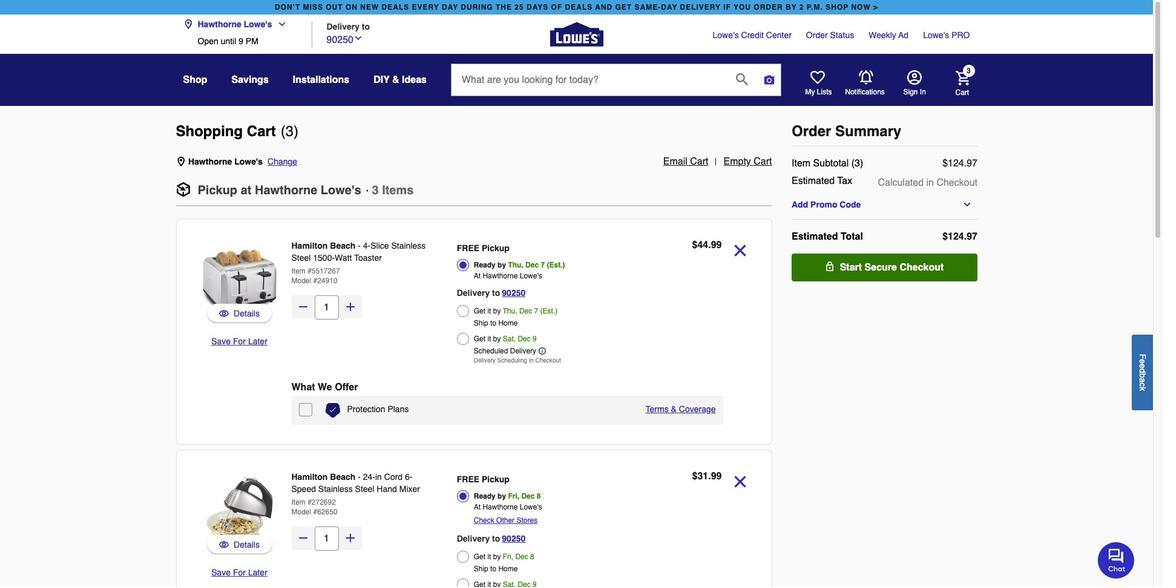 Task type: locate. For each thing, give the bounding box(es) containing it.
item inside item #272692 model #62650
[[291, 498, 306, 507]]

to up get it by fri, dec 8
[[492, 534, 500, 544]]

model down the #272692
[[291, 508, 311, 516]]

beach left 24- in the bottom of the page
[[330, 472, 356, 482]]

pickup for $ 31 . 99
[[482, 475, 510, 484]]

save for later for $ 31 . 99
[[211, 568, 267, 577]]

by left sat,
[[493, 335, 501, 343]]

hamilton beach - for $ 44 . 99
[[291, 241, 363, 251]]

order for order status
[[806, 30, 828, 40]]

for
[[233, 337, 246, 346], [233, 568, 246, 577]]

by up at hawthorne lowe's
[[498, 261, 506, 269]]

ready up check
[[474, 492, 496, 501]]

remove item image for $ 44 . 99
[[729, 240, 751, 261]]

0 vertical spatial stainless
[[391, 241, 426, 251]]

pickup left at
[[198, 183, 237, 197]]

other
[[496, 516, 515, 525]]

1 horizontal spatial deals
[[565, 3, 593, 12]]

in for 24-in cord 6- speed stainless steel hand mixer
[[375, 472, 382, 482]]

diy & ideas
[[374, 74, 427, 85]]

cart for email cart
[[690, 156, 709, 167]]

1 vertical spatial order
[[791, 123, 831, 140]]

97
[[967, 158, 977, 169], [967, 231, 977, 242]]

0 vertical spatial save for later button
[[211, 335, 267, 347]]

details right quickview icon
[[234, 540, 260, 550]]

details for $ 44 . 99
[[234, 309, 260, 318]]

2 hamilton beach - from the top
[[291, 472, 363, 482]]

plans
[[388, 404, 409, 414]]

3
[[967, 67, 971, 75], [286, 123, 294, 140], [372, 183, 379, 197]]

lowe's home improvement lists image
[[810, 70, 825, 85]]

1 vertical spatial save for later
[[211, 568, 267, 577]]

add promo code link
[[791, 200, 977, 209]]

stainless up the #272692
[[318, 484, 353, 494]]

quickview image
[[219, 308, 229, 320]]

4-slice stainless steel 1500-watt toaster image
[[196, 238, 283, 326]]

shop
[[826, 3, 849, 12]]

remove item image
[[729, 240, 751, 261], [729, 471, 751, 493]]

1 later from the top
[[248, 337, 267, 346]]

cart for empty cart
[[754, 156, 772, 167]]

3 for 3 items
[[372, 183, 379, 197]]

lowe's up the pm
[[244, 19, 272, 29]]

2 remove item image from the top
[[729, 471, 751, 493]]

1 vertical spatial delivery to 90250
[[457, 534, 526, 544]]

1 vertical spatial checkout
[[899, 262, 944, 273]]

e up b
[[1138, 364, 1148, 369]]

1 vertical spatial (est.)
[[540, 307, 558, 315]]

for down the 4-slice stainless steel 1500-watt toaster image
[[233, 337, 246, 346]]

free up ready by fri, dec 8
[[457, 475, 479, 484]]

1 vertical spatial hamilton beach -
[[291, 472, 363, 482]]

save for later down quickview icon
[[211, 568, 267, 577]]

2 estimated from the top
[[791, 231, 838, 242]]

1 vertical spatial steel
[[355, 484, 374, 494]]

2 e from the top
[[1138, 364, 1148, 369]]

stainless inside '4-slice stainless steel 1500-watt toaster'
[[391, 241, 426, 251]]

save for later button for $ 44 . 99
[[211, 335, 267, 347]]

delivery scheduling in checkout
[[474, 357, 561, 364]]

deals right new
[[382, 3, 409, 12]]

2 save for later from the top
[[211, 568, 267, 577]]

estimated for estimated tax
[[791, 176, 835, 186]]

1 stepper number input field with increment and decrement buttons number field from the top
[[314, 295, 339, 320]]

2 vertical spatial 90250
[[502, 534, 526, 544]]

>
[[873, 3, 878, 12]]

lowe's pro link
[[923, 29, 970, 41]]

2 99 from the top
[[711, 471, 722, 482]]

hamilton for $ 44 . 99
[[291, 241, 328, 251]]

1 vertical spatial save for later button
[[211, 567, 267, 579]]

2 - from the top
[[358, 472, 361, 482]]

lowe's up the stores
[[520, 503, 542, 511]]

empty
[[724, 156, 751, 167]]

2 save from the top
[[211, 568, 231, 577]]

& for diy
[[392, 74, 399, 85]]

ship
[[474, 319, 488, 327], [474, 565, 488, 573]]

0 vertical spatial stepper number input field with increment and decrement buttons number field
[[314, 295, 339, 320]]

0 vertical spatial in
[[926, 177, 934, 188]]

by down other
[[493, 553, 501, 561]]

1 horizontal spatial &
[[671, 404, 677, 414]]

check other stores button
[[474, 515, 538, 527]]

it up scheduled
[[488, 335, 491, 343]]

ship to home down get it by fri, dec 8
[[474, 565, 518, 573]]

0 vertical spatial 90250 button
[[327, 31, 363, 47]]

1 beach from the top
[[330, 241, 356, 251]]

2 get from the top
[[474, 335, 486, 343]]

1 vertical spatial pickup
[[482, 243, 510, 253]]

8 up the stores
[[537, 492, 541, 501]]

1 vertical spatial free
[[457, 475, 479, 484]]

for for $ 31 . 99
[[233, 568, 246, 577]]

in right calculated
[[926, 177, 934, 188]]

home for $ 31 . 99
[[498, 565, 518, 573]]

sign in button
[[903, 70, 926, 97]]

0 vertical spatial it
[[488, 307, 491, 315]]

minus image down item #5517267 model #24910
[[297, 301, 309, 313]]

1 vertical spatial stepper number input field with increment and decrement buttons number field
[[314, 527, 339, 551]]

slice
[[371, 241, 389, 251]]

1 plus image from the top
[[344, 301, 356, 313]]

change link
[[268, 156, 297, 168]]

2 beach from the top
[[330, 472, 356, 482]]

2 delivery to 90250 from the top
[[457, 534, 526, 544]]

at for at hawthorne lowe's
[[474, 272, 481, 280]]

& for terms
[[671, 404, 677, 414]]

1 ready from the top
[[474, 261, 496, 269]]

in inside 24-in cord 6- speed stainless steel hand mixer
[[375, 472, 382, 482]]

day right "every"
[[442, 3, 458, 12]]

shopping cart ( 3 )
[[176, 123, 299, 140]]

0 horizontal spatial 3
[[286, 123, 294, 140]]

offer
[[335, 382, 358, 393]]

1 vertical spatial 8
[[530, 553, 534, 561]]

chevron down image
[[272, 19, 287, 29], [962, 200, 972, 209]]

1 vertical spatial ready
[[474, 492, 496, 501]]

plus image down watt
[[344, 301, 356, 313]]

model inside item #272692 model #62650
[[291, 508, 311, 516]]

1 horizontal spatial stainless
[[391, 241, 426, 251]]

remove item image right $ 31 . 99
[[729, 471, 751, 493]]

sign
[[903, 88, 918, 96]]

2 ready from the top
[[474, 492, 496, 501]]

days
[[527, 3, 549, 12]]

2 vertical spatial it
[[488, 553, 491, 561]]

scheduled
[[474, 347, 508, 355]]

thu, up at hawthorne lowe's
[[508, 261, 523, 269]]

stainless inside 24-in cord 6- speed stainless steel hand mixer
[[318, 484, 353, 494]]

item up the estimated tax
[[791, 158, 810, 169]]

0 vertical spatial plus image
[[344, 301, 356, 313]]

0 vertical spatial ready
[[474, 261, 496, 269]]

99
[[711, 240, 722, 251], [711, 471, 722, 482]]

free pickup for $ 31 . 99
[[457, 475, 510, 484]]

ship to home up "get it by sat, dec 9"
[[474, 319, 518, 327]]

free for $ 31 . 99
[[457, 475, 479, 484]]

- left 24- in the bottom of the page
[[358, 472, 361, 482]]

1 get from the top
[[474, 307, 486, 315]]

- for $ 31 . 99
[[358, 472, 361, 482]]

save
[[211, 337, 231, 346], [211, 568, 231, 577]]

model inside item #5517267 model #24910
[[291, 277, 311, 285]]

2 vertical spatial get
[[474, 553, 486, 561]]

order left status
[[806, 30, 828, 40]]

at inside the at hawthorne lowe's check other stores
[[474, 503, 481, 511]]

ship to home for $ 44 . 99
[[474, 319, 518, 327]]

1 hamilton beach - from the top
[[291, 241, 363, 251]]

terms
[[646, 404, 669, 414]]

2 $ 124 . 97 from the top
[[942, 231, 977, 242]]

watt
[[335, 253, 352, 263]]

0 vertical spatial beach
[[330, 241, 356, 251]]

2 stepper number input field with increment and decrement buttons number field from the top
[[314, 527, 339, 551]]

0 vertical spatial 3
[[967, 67, 971, 75]]

2 97 from the top
[[967, 231, 977, 242]]

1 save for later button from the top
[[211, 335, 267, 347]]

at hawthorne lowe's check other stores
[[474, 503, 542, 525]]

1 details from the top
[[234, 309, 260, 318]]

1 it from the top
[[488, 307, 491, 315]]

0 vertical spatial at
[[474, 272, 481, 280]]

1 day from the left
[[442, 3, 458, 12]]

2 it from the top
[[488, 335, 491, 343]]

at hawthorne lowe's
[[474, 272, 542, 280]]

2 minus image from the top
[[297, 532, 309, 544]]

item left #5517267
[[291, 267, 306, 275]]

get up "get it by sat, dec 9"
[[474, 307, 486, 315]]

hamilton beach - for $ 31 . 99
[[291, 472, 363, 482]]

hawthorne up open until 9 pm
[[198, 19, 241, 29]]

my
[[805, 88, 815, 96]]

b
[[1138, 373, 1148, 378]]

$
[[942, 158, 948, 169], [942, 231, 948, 242], [692, 240, 698, 251], [692, 471, 698, 482]]

97 for estimated total
[[967, 231, 977, 242]]

in right scheduling
[[529, 357, 534, 364]]

2
[[799, 3, 804, 12]]

status
[[830, 30, 854, 40]]

don't miss out on new deals every day during the 25 days of deals and get same-day delivery if you order by 2 p.m. shop now >
[[275, 3, 878, 12]]

1 horizontal spatial 9
[[533, 335, 537, 343]]

0 vertical spatial 99
[[711, 240, 722, 251]]

Stepper number input field with increment and decrement buttons number field
[[314, 295, 339, 320], [314, 527, 339, 551]]

1 vertical spatial 90250 button
[[502, 286, 526, 300]]

0 vertical spatial later
[[248, 337, 267, 346]]

terms & coverage button
[[646, 403, 716, 415]]

save for $ 44 . 99
[[211, 337, 231, 346]]

2 day from the left
[[661, 3, 678, 12]]

1 124 from the top
[[948, 158, 964, 169]]

steel inside 24-in cord 6- speed stainless steel hand mixer
[[355, 484, 374, 494]]

90250 down at hawthorne lowe's
[[502, 288, 526, 298]]

ship up "get it by sat, dec 9"
[[474, 319, 488, 327]]

None search field
[[451, 64, 781, 107]]

email cart
[[663, 156, 709, 167]]

1 option group from the top
[[457, 240, 625, 367]]

1 vertical spatial ship to home
[[474, 565, 518, 573]]

order summary
[[791, 123, 901, 140]]

1 vertical spatial free pickup
[[457, 475, 510, 484]]

1 vertical spatial ship
[[474, 565, 488, 573]]

25
[[515, 3, 524, 12]]

dec for 9
[[518, 335, 531, 343]]

chevron down image down calculated in checkout
[[962, 200, 972, 209]]

ship for $ 44 . 99
[[474, 319, 488, 327]]

0 horizontal spatial 8
[[530, 553, 534, 561]]

1 vertical spatial 7
[[534, 307, 538, 315]]

1 vertical spatial for
[[233, 568, 246, 577]]

1 vertical spatial estimated
[[791, 231, 838, 242]]

90250 button down on at the left top
[[327, 31, 363, 47]]

- left 4-
[[358, 241, 361, 251]]

estimated down item subtotal (3)
[[791, 176, 835, 186]]

d
[[1138, 369, 1148, 374]]

1 99 from the top
[[711, 240, 722, 251]]

2 free pickup from the top
[[457, 475, 510, 484]]

home for $ 44 . 99
[[498, 319, 518, 327]]

2 124 from the top
[[948, 231, 964, 242]]

2 later from the top
[[248, 568, 267, 577]]

1 vertical spatial remove item image
[[729, 471, 751, 493]]

f
[[1138, 354, 1148, 359]]

stepper number input field with increment and decrement buttons number field down #62650
[[314, 527, 339, 551]]

7 up at hawthorne lowe's
[[541, 261, 545, 269]]

cord
[[384, 472, 403, 482]]

checkout right calculated
[[936, 177, 977, 188]]

hawthorne down ready by thu, dec 7 (est.)
[[483, 272, 518, 280]]

ship to home
[[474, 319, 518, 327], [474, 565, 518, 573]]

1 vertical spatial option group
[[457, 471, 625, 587]]

0 vertical spatial option group
[[457, 240, 625, 367]]

& inside button
[[392, 74, 399, 85]]

start secure checkout
[[840, 262, 944, 273]]

by up the at hawthorne lowe's check other stores on the bottom of page
[[498, 492, 506, 501]]

0 horizontal spatial in
[[375, 472, 382, 482]]

option group
[[457, 240, 625, 367], [457, 471, 625, 587]]

email cart button
[[663, 154, 709, 169]]

hamilton beach -
[[291, 241, 363, 251], [291, 472, 363, 482]]

0 vertical spatial remove item image
[[729, 240, 751, 261]]

for down 24-in cord 6-speed stainless steel hand mixer image
[[233, 568, 246, 577]]

empty cart button
[[724, 154, 772, 169]]

in for calculated in checkout
[[926, 177, 934, 188]]

2 vertical spatial item
[[291, 498, 306, 507]]

1 estimated from the top
[[791, 176, 835, 186]]

0 vertical spatial get
[[474, 307, 486, 315]]

get
[[615, 3, 632, 12]]

1 vertical spatial home
[[498, 565, 518, 573]]

ready
[[474, 261, 496, 269], [474, 492, 496, 501]]

1 97 from the top
[[967, 158, 977, 169]]

hamilton up speed
[[291, 472, 328, 482]]

1 vertical spatial minus image
[[297, 532, 309, 544]]

1 ship from the top
[[474, 319, 488, 327]]

1 ship to home from the top
[[474, 319, 518, 327]]

1 vertical spatial it
[[488, 335, 491, 343]]

what
[[291, 382, 315, 393]]

90250 button down at hawthorne lowe's
[[502, 286, 526, 300]]

delivery down check
[[457, 534, 490, 544]]

ship down get it by fri, dec 8
[[474, 565, 488, 573]]

9 right sat,
[[533, 335, 537, 343]]

ready for $ 31 . 99
[[474, 492, 496, 501]]

estimated total
[[791, 231, 863, 242]]

$ 124 . 97 for estimated total
[[942, 231, 977, 242]]

ready up at hawthorne lowe's
[[474, 261, 496, 269]]

2 horizontal spatial 3
[[967, 67, 971, 75]]

stores
[[517, 516, 538, 525]]

2 vertical spatial checkout
[[535, 357, 561, 364]]

pickup up ready by thu, dec 7 (est.)
[[482, 243, 510, 253]]

6-
[[405, 472, 413, 482]]

1 vertical spatial item
[[291, 267, 306, 275]]

day left delivery
[[661, 3, 678, 12]]

1 vertical spatial $ 124 . 97
[[942, 231, 977, 242]]

2 details from the top
[[234, 540, 260, 550]]

1 deals from the left
[[382, 3, 409, 12]]

model for $ 44 . 99
[[291, 277, 311, 285]]

90250 button for $ 31 . 99
[[502, 531, 526, 546]]

0 horizontal spatial deals
[[382, 3, 409, 12]]

details for $ 31 . 99
[[234, 540, 260, 550]]

free pickup
[[457, 243, 510, 253], [457, 475, 510, 484]]

deals right of
[[565, 3, 593, 12]]

90250 button down check other stores button
[[502, 531, 526, 546]]

0 vertical spatial checkout
[[936, 177, 977, 188]]

& inside button
[[671, 404, 677, 414]]

save for later down quickview image
[[211, 337, 267, 346]]

save down quickview icon
[[211, 568, 231, 577]]

1 vertical spatial details
[[234, 540, 260, 550]]

2 plus image from the top
[[344, 532, 356, 544]]

remove item image for $ 31 . 99
[[729, 471, 751, 493]]

delivery to 90250 down at hawthorne lowe's
[[457, 288, 526, 298]]

free up at hawthorne lowe's
[[457, 243, 479, 253]]

home down get it by fri, dec 8
[[498, 565, 518, 573]]

2 model from the top
[[291, 508, 311, 516]]

0 horizontal spatial &
[[392, 74, 399, 85]]

1 vertical spatial save
[[211, 568, 231, 577]]

hamilton
[[291, 241, 328, 251], [291, 472, 328, 482]]

0 vertical spatial fri,
[[508, 492, 519, 501]]

pickup image
[[176, 182, 190, 197]]

stainless right slice
[[391, 241, 426, 251]]

mixer
[[399, 484, 420, 494]]

by for sat, dec 9
[[493, 335, 501, 343]]

plus image
[[344, 301, 356, 313], [344, 532, 356, 544]]

& right terms
[[671, 404, 677, 414]]

get for $ 31 . 99
[[474, 553, 486, 561]]

0 vertical spatial free pickup
[[457, 243, 510, 253]]

1 save from the top
[[211, 337, 231, 346]]

items
[[382, 183, 414, 197]]

2 at from the top
[[474, 503, 481, 511]]

0 vertical spatial free
[[457, 243, 479, 253]]

dec down the stores
[[515, 553, 528, 561]]

order
[[806, 30, 828, 40], [791, 123, 831, 140]]

minus image
[[297, 301, 309, 313], [297, 532, 309, 544]]

hamilton up 1500-
[[291, 241, 328, 251]]

0 vertical spatial hamilton
[[291, 241, 328, 251]]

99 right the 44
[[711, 240, 722, 251]]

of
[[551, 3, 562, 12]]

1 vertical spatial 99
[[711, 471, 722, 482]]

1 home from the top
[[498, 319, 518, 327]]

checkout for start secure checkout
[[899, 262, 944, 273]]

0 vertical spatial -
[[358, 241, 361, 251]]

2 save for later button from the top
[[211, 567, 267, 579]]

0 vertical spatial ship to home
[[474, 319, 518, 327]]

hamilton beach - up 1500-
[[291, 241, 363, 251]]

1 horizontal spatial day
[[661, 3, 678, 12]]

minus image down item #272692 model #62650
[[297, 532, 309, 544]]

item for item #5517267 model #24910
[[291, 267, 306, 275]]

0 vertical spatial pickup
[[198, 183, 237, 197]]

1 at from the top
[[474, 272, 481, 280]]

fri, up the at hawthorne lowe's check other stores on the bottom of page
[[508, 492, 519, 501]]

get it by sat, dec 9
[[474, 335, 537, 343]]

2 ship from the top
[[474, 565, 488, 573]]

0 vertical spatial delivery to 90250
[[457, 288, 526, 298]]

1 $ 124 . 97 from the top
[[942, 158, 977, 169]]

email
[[663, 156, 688, 167]]

cart right email
[[690, 156, 709, 167]]

pickup up ready by fri, dec 8
[[482, 475, 510, 484]]

chat invite button image
[[1098, 542, 1135, 579]]

1 for from the top
[[233, 337, 246, 346]]

cart right empty
[[754, 156, 772, 167]]

item inside item #5517267 model #24910
[[291, 267, 306, 275]]

1 free from the top
[[457, 243, 479, 253]]

it for $ 44 . 99
[[488, 307, 491, 315]]

7 up "get it by sat, dec 9"
[[534, 307, 538, 315]]

99 for $ 31 . 99
[[711, 471, 722, 482]]

delivery to 90250
[[457, 288, 526, 298], [457, 534, 526, 544]]

model left #24910
[[291, 277, 311, 285]]

1 remove item image from the top
[[729, 240, 751, 261]]

0 vertical spatial save
[[211, 337, 231, 346]]

order status
[[806, 30, 854, 40]]

checkout inside button
[[899, 262, 944, 273]]

2 free from the top
[[457, 475, 479, 484]]

1 hamilton from the top
[[291, 241, 328, 251]]

order inside "link"
[[806, 30, 828, 40]]

ready by fri, dec 8
[[474, 492, 541, 501]]

0 vertical spatial hamilton beach -
[[291, 241, 363, 251]]

get for $ 44 . 99
[[474, 307, 486, 315]]

1 vertical spatial thu,
[[503, 307, 517, 315]]

until
[[221, 36, 236, 46]]

2 hamilton from the top
[[291, 472, 328, 482]]

1 e from the top
[[1138, 359, 1148, 364]]

1 save for later from the top
[[211, 337, 267, 346]]

dec right sat,
[[518, 335, 531, 343]]

option group for $ 44 . 99
[[457, 240, 625, 367]]

lowe's credit center
[[713, 30, 792, 40]]

0 vertical spatial 124
[[948, 158, 964, 169]]

1 delivery to 90250 from the top
[[457, 288, 526, 298]]

dec up the stores
[[521, 492, 535, 501]]

2 for from the top
[[233, 568, 246, 577]]

1 - from the top
[[358, 241, 361, 251]]

1 vertical spatial 124
[[948, 231, 964, 242]]

0 vertical spatial 97
[[967, 158, 977, 169]]

3 up change link
[[286, 123, 294, 140]]

it for $ 31 . 99
[[488, 553, 491, 561]]

it up "get it by sat, dec 9"
[[488, 307, 491, 315]]

weekly
[[869, 30, 896, 40]]

thu, up sat,
[[503, 307, 517, 315]]

0 horizontal spatial day
[[442, 3, 458, 12]]

2 ship to home from the top
[[474, 565, 518, 573]]

fri, down check other stores button
[[503, 553, 513, 561]]

order up item subtotal (3)
[[791, 123, 831, 140]]

0 vertical spatial model
[[291, 277, 311, 285]]

124 for estimated total
[[948, 231, 964, 242]]

delivery down at hawthorne lowe's
[[457, 288, 490, 298]]

3 for 3
[[967, 67, 971, 75]]

hawthorne lowe's
[[198, 19, 272, 29]]

get
[[474, 307, 486, 315], [474, 335, 486, 343], [474, 553, 486, 561]]

p.m.
[[807, 3, 823, 12]]

1 vertical spatial plus image
[[344, 532, 356, 544]]

90250 button for $ 44 . 99
[[502, 286, 526, 300]]

hawthorne lowe's button
[[183, 12, 292, 36]]

calculated in checkout
[[878, 177, 977, 188]]

4-slice stainless steel 1500-watt toaster
[[291, 241, 426, 263]]

details right quickview image
[[234, 309, 260, 318]]

steel
[[291, 253, 311, 263], [355, 484, 374, 494]]

8 down the stores
[[530, 553, 534, 561]]

by for fri, dec 8
[[493, 553, 501, 561]]

1 vertical spatial 97
[[967, 231, 977, 242]]

notifications
[[845, 88, 885, 96]]

2 option group from the top
[[457, 471, 625, 587]]

2 vertical spatial pickup
[[482, 475, 510, 484]]

& right diy
[[392, 74, 399, 85]]

0 vertical spatial minus image
[[297, 301, 309, 313]]

1 vertical spatial -
[[358, 472, 361, 482]]

for for $ 44 . 99
[[233, 337, 246, 346]]

it down check
[[488, 553, 491, 561]]

1 horizontal spatial in
[[529, 357, 534, 364]]

0 vertical spatial for
[[233, 337, 246, 346]]

3 get from the top
[[474, 553, 486, 561]]

1 vertical spatial chevron down image
[[962, 200, 972, 209]]

ready for $ 44 . 99
[[474, 261, 496, 269]]

remove item image right '$ 44 . 99'
[[729, 240, 751, 261]]

lowe's left credit
[[713, 30, 739, 40]]

get up scheduled
[[474, 335, 486, 343]]

1 vertical spatial model
[[291, 508, 311, 516]]

1 vertical spatial get
[[474, 335, 486, 343]]

1 free pickup from the top
[[457, 243, 510, 253]]

4-
[[363, 241, 371, 251]]

3 it from the top
[[488, 553, 491, 561]]

checkout down info image
[[535, 357, 561, 364]]

delivery to 90250 for $ 44 . 99
[[457, 288, 526, 298]]

option group for $ 31 . 99
[[457, 471, 625, 587]]

$ 124 . 97
[[942, 158, 977, 169], [942, 231, 977, 242]]

1 model from the top
[[291, 277, 311, 285]]

0 horizontal spatial stainless
[[318, 484, 353, 494]]

-
[[358, 241, 361, 251], [358, 472, 361, 482]]

0 horizontal spatial 9
[[239, 36, 243, 46]]

0 vertical spatial details
[[234, 309, 260, 318]]

1 vertical spatial beach
[[330, 472, 356, 482]]

(est.)
[[547, 261, 565, 269], [540, 307, 558, 315]]

dec for 7
[[519, 307, 532, 315]]

estimated for estimated total
[[791, 231, 838, 242]]

save down quickview image
[[211, 337, 231, 346]]

by for thu, dec 7
[[493, 307, 501, 315]]

pickup
[[198, 183, 237, 197], [482, 243, 510, 253], [482, 475, 510, 484]]

2 home from the top
[[498, 565, 518, 573]]

dec for 8
[[515, 553, 528, 561]]

0 vertical spatial ship
[[474, 319, 488, 327]]

124 for item subtotal (3)
[[948, 158, 964, 169]]

item for item #272692 model #62650
[[291, 498, 306, 507]]

3 right bullet icon
[[372, 183, 379, 197]]



Task type: vqa. For each thing, say whether or not it's contained in the screenshot.
Thu, to the top
yes



Task type: describe. For each thing, give the bounding box(es) containing it.
sign in
[[903, 88, 926, 96]]

Search Query text field
[[452, 64, 726, 96]]

checkout inside option group
[[535, 357, 561, 364]]

empty cart
[[724, 156, 772, 167]]

bullet image
[[366, 189, 369, 192]]

1 horizontal spatial 8
[[537, 492, 541, 501]]

lowe's home improvement logo image
[[550, 8, 603, 61]]

lowe's left pro in the right of the page
[[923, 30, 949, 40]]

beach for $ 31 . 99
[[330, 472, 356, 482]]

tax
[[837, 176, 852, 186]]

24-in cord 6-speed stainless steel hand mixer image
[[196, 470, 283, 557]]

steel inside '4-slice stainless steel 1500-watt toaster'
[[291, 253, 311, 263]]

secure
[[864, 262, 897, 273]]

to down get it by fri, dec 8
[[490, 565, 496, 573]]

later for $ 44 . 99
[[248, 337, 267, 346]]

1500-
[[313, 253, 335, 263]]

chevron down image
[[354, 33, 363, 43]]

delivery down scheduled
[[474, 357, 496, 364]]

center
[[766, 30, 792, 40]]

location image
[[176, 157, 186, 166]]

44
[[698, 240, 708, 251]]

info image
[[539, 347, 546, 355]]

calculated
[[878, 177, 923, 188]]

you
[[734, 3, 751, 12]]

$ 124 . 97 for item subtotal (3)
[[942, 158, 977, 169]]

k
[[1138, 387, 1148, 391]]

hawthorne inside button
[[198, 19, 241, 29]]

diy
[[374, 74, 390, 85]]

don't miss out on new deals every day during the 25 days of deals and get same-day delivery if you order by 2 p.m. shop now > link
[[272, 0, 881, 15]]

change
[[268, 157, 297, 166]]

90250 for $ 44 . 99
[[502, 288, 526, 298]]

f e e d b a c k button
[[1132, 335, 1153, 411]]

1 horizontal spatial 7
[[541, 261, 545, 269]]

0 vertical spatial 90250
[[327, 34, 354, 45]]

hawthorne right location icon at the left of page
[[188, 157, 232, 166]]

a
[[1138, 378, 1148, 383]]

24-in cord 6- speed stainless steel hand mixer
[[291, 472, 420, 494]]

9 inside option group
[[533, 335, 537, 343]]

pm
[[246, 36, 258, 46]]

0 vertical spatial (est.)
[[547, 261, 565, 269]]

camera image
[[763, 74, 775, 86]]

ad
[[899, 30, 909, 40]]

lowe's inside the at hawthorne lowe's check other stores
[[520, 503, 542, 511]]

delivery up delivery scheduling in checkout
[[510, 347, 536, 355]]

ship to home for $ 31 . 99
[[474, 565, 518, 573]]

- for $ 44 . 99
[[358, 241, 361, 251]]

credit
[[741, 30, 764, 40]]

delivery up chevron down icon
[[327, 21, 360, 31]]

at for at hawthorne lowe's check other stores
[[474, 503, 481, 511]]

item for item subtotal (3)
[[791, 158, 810, 169]]

free for $ 44 . 99
[[457, 243, 479, 253]]

sat,
[[503, 335, 516, 343]]

lowe's home improvement cart image
[[955, 71, 970, 85]]

lowe's inside 'link'
[[713, 30, 739, 40]]

24-
[[363, 472, 375, 482]]

search image
[[736, 73, 748, 85]]

miss
[[303, 3, 323, 12]]

check
[[474, 516, 494, 525]]

pickup for $ 44 . 99
[[482, 243, 510, 253]]

delivery to
[[327, 21, 370, 31]]

my lists
[[805, 88, 832, 96]]

on
[[346, 3, 358, 12]]

coverage
[[679, 404, 716, 414]]

model for $ 31 . 99
[[291, 508, 311, 516]]

0 vertical spatial thu,
[[508, 261, 523, 269]]

save for later button for $ 31 . 99
[[211, 567, 267, 579]]

1 vertical spatial fri,
[[503, 553, 513, 561]]

by
[[786, 3, 797, 12]]

diy & ideas button
[[374, 69, 427, 91]]

hawthorne down change link
[[255, 183, 317, 197]]

my lists link
[[805, 70, 832, 97]]

to up chevron down icon
[[362, 21, 370, 31]]

lowe's inside button
[[244, 19, 272, 29]]

installations
[[293, 74, 349, 85]]

1 minus image from the top
[[297, 301, 309, 313]]

start
[[840, 262, 862, 273]]

weekly ad
[[869, 30, 909, 40]]

save for $ 31 . 99
[[211, 568, 231, 577]]

1 horizontal spatial chevron down image
[[962, 200, 972, 209]]

checkout for calculated in checkout
[[936, 177, 977, 188]]

open until 9 pm
[[198, 36, 258, 46]]

we
[[318, 382, 332, 393]]

delivery to 90250 for $ 31 . 99
[[457, 534, 526, 544]]

terms & coverage
[[646, 404, 716, 414]]

same-
[[635, 3, 661, 12]]

savings
[[232, 74, 269, 85]]

lowe's up at
[[234, 157, 263, 166]]

protection plan filled image
[[325, 403, 340, 418]]

0 vertical spatial 9
[[239, 36, 243, 46]]

cart down lowe's home improvement cart image
[[955, 88, 969, 97]]

shop
[[183, 74, 207, 85]]

lowe's home improvement notification center image
[[859, 70, 873, 85]]

2 deals from the left
[[565, 3, 593, 12]]

savings button
[[232, 69, 269, 91]]

0 horizontal spatial chevron down image
[[272, 19, 287, 29]]

later for $ 31 . 99
[[248, 568, 267, 577]]

ready by thu, dec 7 (est.)
[[474, 261, 565, 269]]

$ 31 . 99
[[692, 471, 722, 482]]

lowe's home improvement account image
[[907, 70, 922, 85]]

free pickup for $ 44 . 99
[[457, 243, 510, 253]]

beach for $ 44 . 99
[[330, 241, 356, 251]]

subtotal
[[813, 158, 849, 169]]

cart for shopping cart ( 3 )
[[247, 123, 276, 140]]

ship for $ 31 . 99
[[474, 565, 488, 573]]

in
[[920, 88, 926, 96]]

90250 for $ 31 . 99
[[502, 534, 526, 544]]

every
[[412, 3, 439, 12]]

lowe's left bullet icon
[[321, 183, 361, 197]]

97 for item subtotal (3)
[[967, 158, 977, 169]]

secure image
[[825, 261, 835, 271]]

99 for $ 44 . 99
[[711, 240, 722, 251]]

plus image for "stepper number input field with increment and decrement buttons" number field corresponding to first minus icon from the bottom of the page
[[344, 532, 356, 544]]

don't
[[275, 3, 300, 12]]

and
[[595, 3, 613, 12]]

promo
[[810, 200, 837, 209]]

get it by fri, dec 8
[[474, 553, 534, 561]]

order for order summary
[[791, 123, 831, 140]]

new
[[360, 3, 379, 12]]

scheduling
[[497, 357, 527, 364]]

pro
[[952, 30, 970, 40]]

in inside option group
[[529, 357, 534, 364]]

installations button
[[293, 69, 349, 91]]

toaster
[[354, 253, 382, 263]]

delivery
[[680, 3, 721, 12]]

stepper number input field with increment and decrement buttons number field for first minus icon
[[314, 295, 339, 320]]

to down at hawthorne lowe's
[[492, 288, 500, 298]]

open
[[198, 36, 218, 46]]

hawthorne inside the at hawthorne lowe's check other stores
[[483, 503, 518, 511]]

location image
[[183, 19, 193, 29]]

add
[[791, 200, 808, 209]]

#272692
[[308, 498, 336, 507]]

get it by thu, dec 7 (est.)
[[474, 307, 558, 315]]

what we offer
[[291, 382, 358, 393]]

dec up at hawthorne lowe's
[[525, 261, 539, 269]]

)
[[294, 123, 299, 140]]

to up "get it by sat, dec 9"
[[490, 319, 496, 327]]

item subtotal (3)
[[791, 158, 863, 169]]

item #5517267 model #24910
[[291, 267, 340, 285]]

save for later for $ 44 . 99
[[211, 337, 267, 346]]

now
[[851, 3, 871, 12]]

1 vertical spatial 3
[[286, 123, 294, 140]]

stepper number input field with increment and decrement buttons number field for first minus icon from the bottom of the page
[[314, 527, 339, 551]]

lowe's pro
[[923, 30, 970, 40]]

lowe's credit center link
[[713, 29, 792, 41]]

hawthorne lowe's change
[[188, 157, 297, 166]]

quickview image
[[219, 539, 229, 551]]

#5517267
[[308, 267, 340, 275]]

0 horizontal spatial 7
[[534, 307, 538, 315]]

lowe's down ready by thu, dec 7 (est.)
[[520, 272, 542, 280]]

plus image for "stepper number input field with increment and decrement buttons" number field related to first minus icon
[[344, 301, 356, 313]]

shop button
[[183, 69, 207, 91]]

hamilton for $ 31 . 99
[[291, 472, 328, 482]]

#24910
[[313, 277, 338, 285]]



